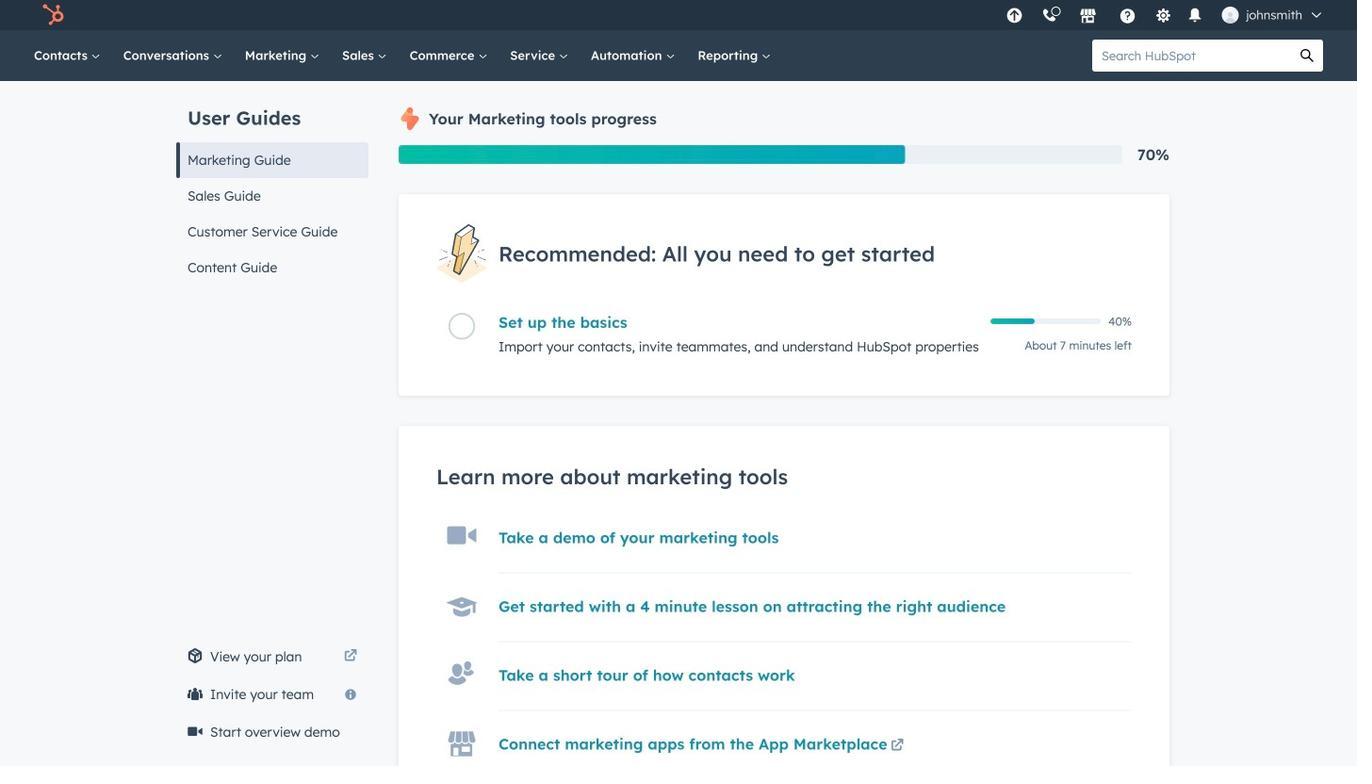 Task type: describe. For each thing, give the bounding box(es) containing it.
user guides element
[[176, 81, 369, 286]]

marketplaces image
[[1080, 8, 1097, 25]]

Search HubSpot search field
[[1093, 40, 1292, 72]]



Task type: locate. For each thing, give the bounding box(es) containing it.
john smith image
[[1222, 7, 1239, 24]]

link opens in a new window image
[[344, 646, 357, 668], [344, 651, 357, 664], [891, 740, 904, 753]]

[object object] complete progress bar
[[991, 319, 1035, 325]]

menu
[[997, 0, 1335, 30]]

progress bar
[[399, 145, 906, 164]]

link opens in a new window image
[[891, 736, 904, 758]]



Task type: vqa. For each thing, say whether or not it's contained in the screenshot.
menu
yes



